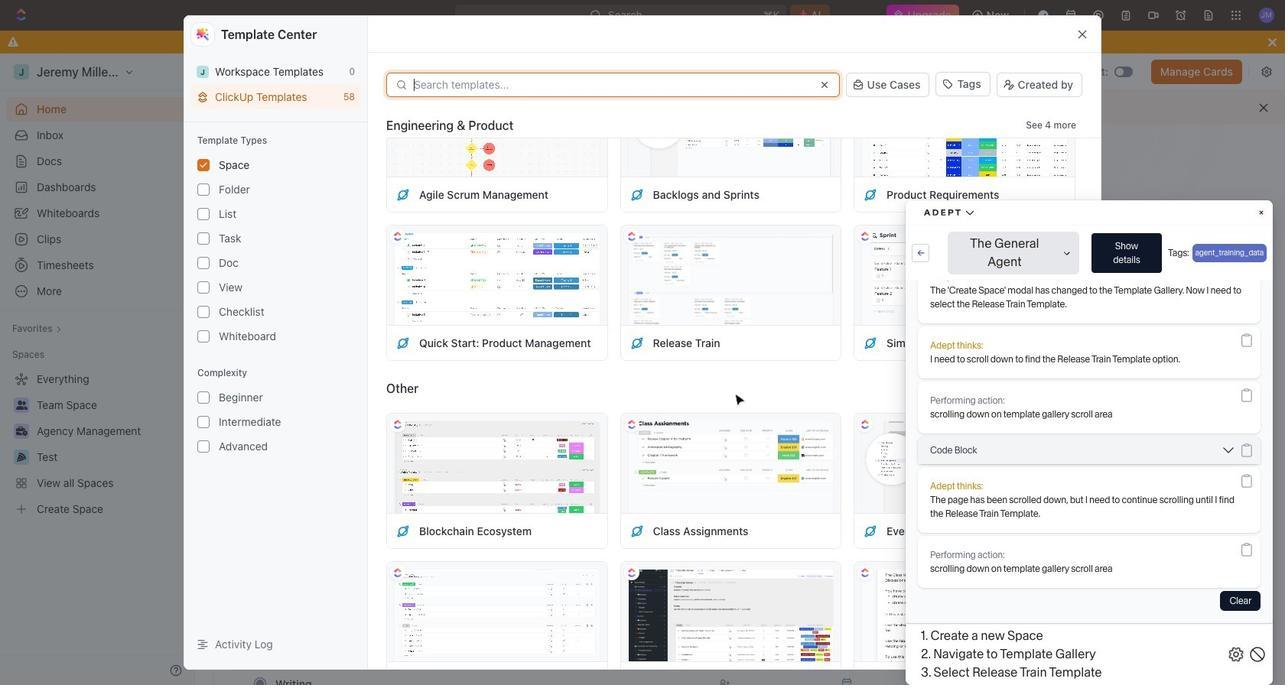 Task type: vqa. For each thing, say whether or not it's contained in the screenshot.
option
yes



Task type: describe. For each thing, give the bounding box(es) containing it.
business time image
[[233, 322, 245, 332]]

Search tasks... text field
[[1035, 536, 1188, 559]]



Task type: locate. For each thing, give the bounding box(es) containing it.
None checkbox
[[197, 159, 210, 171], [197, 184, 210, 196], [197, 306, 210, 318], [197, 392, 210, 404], [197, 441, 210, 453], [197, 159, 210, 171], [197, 184, 210, 196], [197, 306, 210, 318], [197, 392, 210, 404], [197, 441, 210, 453]]

tree
[[6, 367, 188, 522]]

space template element
[[396, 188, 410, 202], [630, 188, 644, 202], [864, 188, 878, 202], [396, 336, 410, 350], [630, 336, 644, 350], [864, 336, 878, 350], [396, 525, 410, 538], [630, 525, 644, 538], [864, 525, 878, 538]]

tree inside "sidebar" navigation
[[6, 367, 188, 522]]

sidebar navigation
[[0, 54, 195, 686]]

space template image
[[630, 188, 644, 202], [864, 188, 878, 202], [396, 336, 410, 350], [864, 336, 878, 350]]

None checkbox
[[197, 208, 210, 220], [197, 233, 210, 245], [197, 257, 210, 269], [197, 282, 210, 294], [197, 331, 210, 343], [197, 416, 210, 429], [197, 208, 210, 220], [197, 233, 210, 245], [197, 257, 210, 269], [197, 282, 210, 294], [197, 331, 210, 343], [197, 416, 210, 429]]

Search templates... text field
[[414, 79, 809, 91]]

jeremy miller's workspace, , element
[[197, 65, 209, 78]]

space template image
[[396, 188, 410, 202], [630, 336, 644, 350], [396, 525, 410, 538], [630, 525, 644, 538], [864, 525, 878, 538]]

alert
[[195, 91, 1286, 125]]



